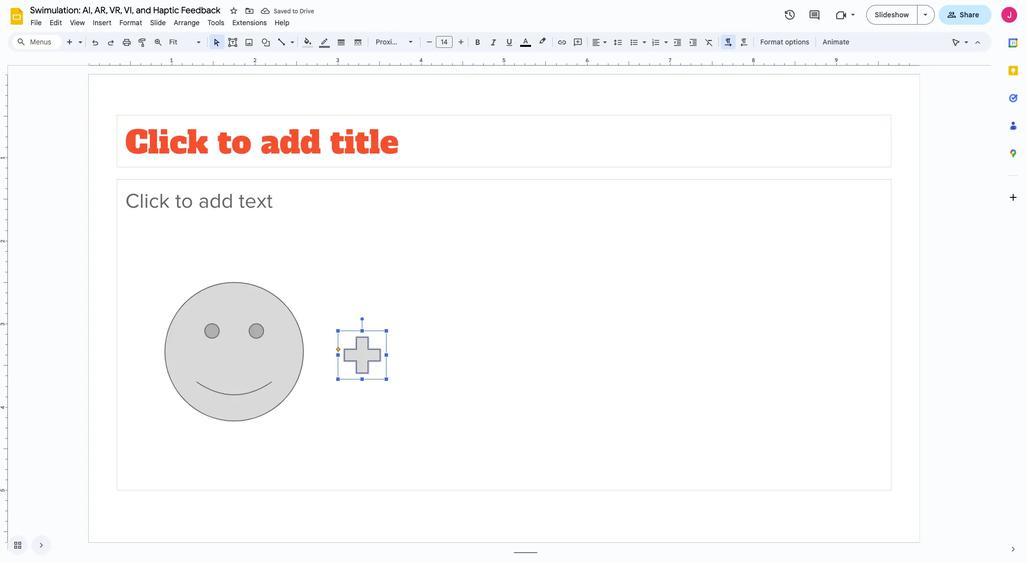 Task type: describe. For each thing, give the bounding box(es) containing it.
saved
[[274, 7, 291, 15]]

Font size text field
[[437, 36, 453, 48]]

options
[[786, 38, 810, 46]]

fill color: light 2 light gray 1 image
[[302, 35, 314, 48]]

Zoom field
[[166, 35, 205, 49]]

proxima nova
[[376, 38, 421, 46]]

help menu item
[[271, 17, 294, 29]]

live pointer settings image
[[963, 36, 969, 39]]

format options button
[[757, 35, 815, 49]]

application containing slideshow
[[0, 0, 1028, 563]]

mode and view toolbar
[[949, 32, 987, 52]]

share
[[961, 10, 980, 19]]

format for format options
[[761, 38, 784, 46]]

slideshow
[[876, 10, 910, 19]]

tools menu item
[[204, 17, 229, 29]]

select line image
[[288, 36, 295, 39]]

share button
[[939, 5, 992, 25]]

animate button
[[819, 35, 855, 49]]

arrange
[[174, 18, 200, 27]]

arrange menu item
[[170, 17, 204, 29]]

format menu item
[[116, 17, 146, 29]]

border dash option
[[353, 35, 364, 49]]

help
[[275, 18, 290, 27]]

border color: dark 2 dark gray 3 image
[[319, 35, 330, 48]]

Font size field
[[436, 36, 457, 50]]

to
[[293, 7, 298, 15]]

font list. proxima nova selected. option
[[376, 35, 421, 49]]

shape image
[[260, 35, 272, 49]]

file
[[31, 18, 42, 27]]

new slide with layout image
[[76, 36, 82, 39]]

extensions
[[233, 18, 267, 27]]

edit
[[50, 18, 62, 27]]

file menu item
[[27, 17, 46, 29]]

Star checkbox
[[227, 4, 241, 18]]



Task type: locate. For each thing, give the bounding box(es) containing it.
saved to drive button
[[259, 4, 317, 18]]

slideshow button
[[867, 5, 918, 25]]

numbered list menu image
[[662, 36, 669, 39]]

insert
[[93, 18, 112, 27]]

text color image
[[521, 35, 532, 47]]

menu bar containing file
[[27, 13, 294, 29]]

format
[[120, 18, 142, 27], [761, 38, 784, 46]]

application
[[0, 0, 1028, 563]]

slide
[[150, 18, 166, 27]]

format inside button
[[761, 38, 784, 46]]

insert image image
[[244, 35, 255, 49]]

start slideshow (⌘+enter) image
[[924, 14, 928, 16]]

view
[[70, 18, 85, 27]]

highlight color image
[[537, 35, 548, 47]]

menu bar inside menu bar banner
[[27, 13, 294, 29]]

0 vertical spatial format
[[120, 18, 142, 27]]

extensions menu item
[[229, 17, 271, 29]]

saved to drive
[[274, 7, 314, 15]]

view menu item
[[66, 17, 89, 29]]

menu bar banner
[[0, 0, 1028, 563]]

tab list inside menu bar banner
[[1000, 29, 1028, 535]]

Zoom text field
[[168, 35, 195, 49]]

border weight option
[[336, 35, 347, 49]]

menu bar
[[27, 13, 294, 29]]

format down rename "text field"
[[120, 18, 142, 27]]

Menus field
[[12, 35, 62, 49]]

slide menu item
[[146, 17, 170, 29]]

insert menu item
[[89, 17, 116, 29]]

format for format
[[120, 18, 142, 27]]

drive
[[300, 7, 314, 15]]

tab list
[[1000, 29, 1028, 535]]

proxima
[[376, 38, 402, 46]]

navigation
[[0, 528, 51, 563]]

tools
[[208, 18, 225, 27]]

1 horizontal spatial format
[[761, 38, 784, 46]]

main toolbar
[[61, 0, 855, 383]]

1 vertical spatial format
[[761, 38, 784, 46]]

0 horizontal spatial format
[[120, 18, 142, 27]]

Rename text field
[[27, 4, 226, 16]]

format left options
[[761, 38, 784, 46]]

format inside menu item
[[120, 18, 142, 27]]

format options
[[761, 38, 810, 46]]

line & paragraph spacing image
[[613, 35, 624, 49]]

animate
[[823, 38, 850, 46]]

edit menu item
[[46, 17, 66, 29]]

nova
[[404, 38, 421, 46]]



Task type: vqa. For each thing, say whether or not it's contained in the screenshot.
Font size text box
yes



